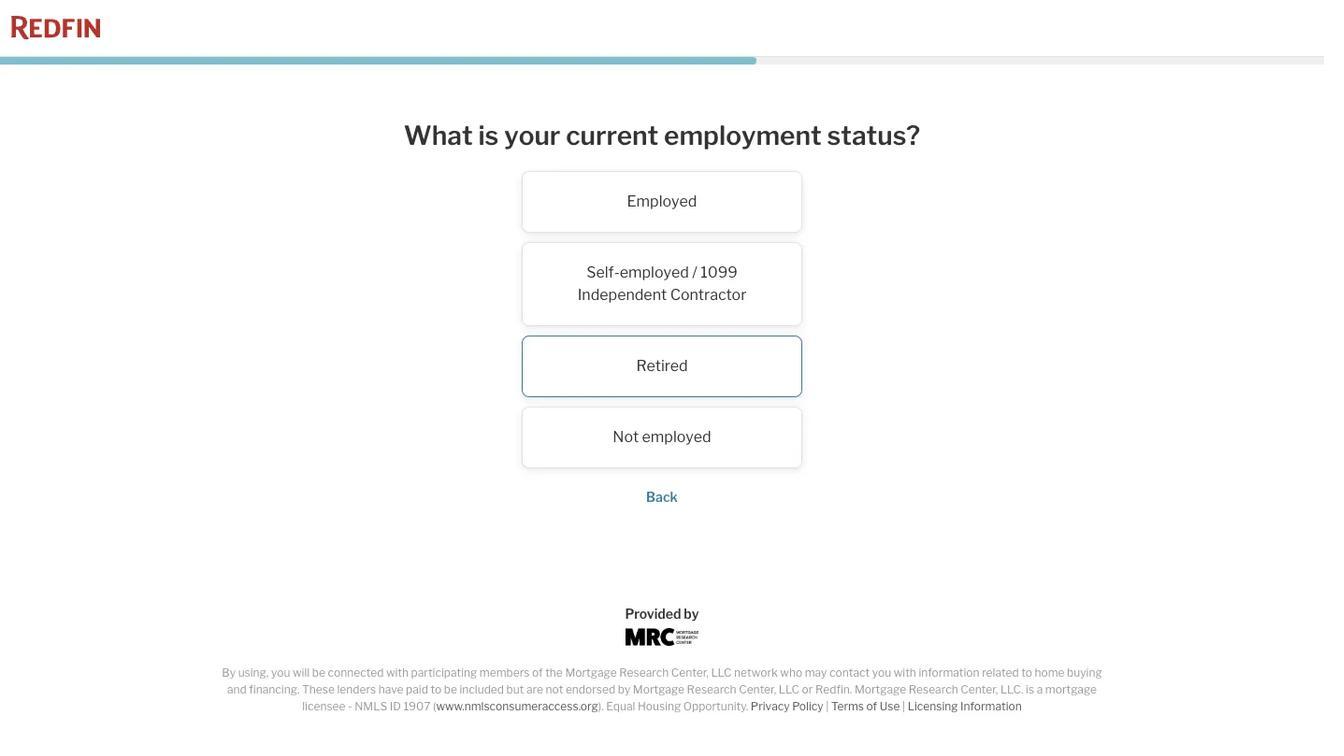 Task type: describe. For each thing, give the bounding box(es) containing it.
/
[[693, 263, 698, 281]]

1 | from the left
[[826, 700, 829, 714]]

licensee
[[302, 700, 346, 714]]

what is your current employment status? option group
[[288, 171, 1037, 468]]

back
[[647, 489, 678, 505]]

mortgage
[[1046, 683, 1097, 697]]

included
[[460, 683, 504, 697]]

by inside by using, you will be connected with participating members of the mortgage research center, llc network who may contact you with information related to home buying and financing. these lenders have paid to be included but are not endorsed by mortgage research center, llc or redfin. mortgage research center, llc. is a mortgage licensee - nmls id 1907 (
[[618, 683, 631, 697]]

home
[[1035, 666, 1065, 680]]

2 you from the left
[[873, 666, 892, 680]]

retired
[[637, 357, 688, 375]]

licensing
[[908, 700, 958, 714]]

www.nmlsconsumeraccess.org ). equal housing opportunity. privacy policy | terms of use | licensing information
[[436, 700, 1022, 714]]

mortgage research center image
[[626, 629, 699, 646]]

financing.
[[249, 683, 300, 697]]

(
[[433, 700, 436, 714]]

0 horizontal spatial mortgage
[[565, 666, 617, 680]]

what is your current employment status?
[[404, 120, 921, 152]]

terms of use link
[[832, 700, 900, 714]]

0 horizontal spatial to
[[431, 683, 442, 697]]

who
[[781, 666, 803, 680]]

using,
[[238, 666, 269, 680]]

these
[[302, 683, 335, 697]]

will
[[293, 666, 310, 680]]

0 vertical spatial by
[[684, 606, 699, 622]]

by using, you will be connected with participating members of the mortgage research center, llc network who may contact you with information related to home buying and financing. these lenders have paid to be included but are not endorsed by mortgage research center, llc or redfin. mortgage research center, llc. is a mortgage licensee - nmls id 1907 (
[[222, 666, 1103, 714]]

not
[[546, 683, 563, 697]]

0 horizontal spatial is
[[478, 120, 499, 152]]

participating
[[411, 666, 477, 680]]

current
[[566, 120, 659, 152]]

connected
[[328, 666, 384, 680]]

nmls
[[355, 700, 387, 714]]

self-
[[587, 263, 620, 281]]

1 horizontal spatial research
[[687, 683, 737, 697]]

1 horizontal spatial mortgage
[[633, 683, 685, 697]]

not
[[613, 428, 639, 446]]

2 horizontal spatial center,
[[961, 683, 999, 697]]

a
[[1037, 683, 1043, 697]]

1 with from the left
[[386, 666, 409, 680]]

employed for not
[[642, 428, 712, 446]]

members
[[480, 666, 530, 680]]

1099
[[701, 263, 738, 281]]

1 you from the left
[[271, 666, 290, 680]]

licensing information link
[[908, 700, 1022, 714]]

and
[[227, 683, 247, 697]]

equal
[[607, 700, 636, 714]]

is inside by using, you will be connected with participating members of the mortgage research center, llc network who may contact you with information related to home buying and financing. these lenders have paid to be included but are not endorsed by mortgage research center, llc or redfin. mortgage research center, llc. is a mortgage licensee - nmls id 1907 (
[[1026, 683, 1035, 697]]

may
[[805, 666, 827, 680]]

2 with from the left
[[894, 666, 917, 680]]

contractor
[[670, 286, 747, 304]]

1907
[[404, 700, 431, 714]]

privacy
[[751, 700, 790, 714]]

but
[[507, 683, 524, 697]]

www.nmlsconsumeraccess.org link
[[436, 700, 599, 714]]

0 horizontal spatial research
[[620, 666, 669, 680]]

independent
[[578, 286, 667, 304]]

what
[[404, 120, 473, 152]]

of for members
[[532, 666, 543, 680]]



Task type: vqa. For each thing, say whether or not it's contained in the screenshot.
Use
yes



Task type: locate. For each thing, give the bounding box(es) containing it.
is left "your"
[[478, 120, 499, 152]]

2 | from the left
[[903, 700, 906, 714]]

to up (
[[431, 683, 442, 697]]

0 vertical spatial of
[[532, 666, 543, 680]]

2 horizontal spatial research
[[909, 683, 959, 697]]

or
[[802, 683, 813, 697]]

|
[[826, 700, 829, 714], [903, 700, 906, 714]]

provided by
[[625, 606, 699, 622]]

are
[[527, 683, 544, 697]]

paid
[[406, 683, 428, 697]]

0 vertical spatial is
[[478, 120, 499, 152]]

research up housing
[[620, 666, 669, 680]]

by up equal at the bottom left
[[618, 683, 631, 697]]

employed
[[620, 263, 689, 281], [642, 428, 712, 446]]

1 vertical spatial be
[[444, 683, 457, 697]]

you
[[271, 666, 290, 680], [873, 666, 892, 680]]

1 horizontal spatial to
[[1022, 666, 1033, 680]]

llc
[[711, 666, 732, 680], [779, 683, 800, 697]]

-
[[348, 700, 352, 714]]

of inside by using, you will be connected with participating members of the mortgage research center, llc network who may contact you with information related to home buying and financing. these lenders have paid to be included but are not endorsed by mortgage research center, llc or redfin. mortgage research center, llc. is a mortgage licensee - nmls id 1907 (
[[532, 666, 543, 680]]

1 horizontal spatial by
[[684, 606, 699, 622]]

employed inside self-employed / 1099 independent contractor
[[620, 263, 689, 281]]

1 horizontal spatial |
[[903, 700, 906, 714]]

policy
[[793, 700, 824, 714]]

contact
[[830, 666, 870, 680]]

by up the mortgage research center image
[[684, 606, 699, 622]]

mortgage up housing
[[633, 683, 685, 697]]

information
[[961, 700, 1022, 714]]

0 vertical spatial employed
[[620, 263, 689, 281]]

).
[[599, 700, 604, 714]]

of left use
[[867, 700, 878, 714]]

be up these
[[312, 666, 326, 680]]

by
[[684, 606, 699, 622], [618, 683, 631, 697]]

1 vertical spatial employed
[[642, 428, 712, 446]]

1 horizontal spatial with
[[894, 666, 917, 680]]

employed right not
[[642, 428, 712, 446]]

llc up opportunity.
[[711, 666, 732, 680]]

research
[[620, 666, 669, 680], [687, 683, 737, 697], [909, 683, 959, 697]]

buying
[[1068, 666, 1103, 680]]

1 horizontal spatial of
[[867, 700, 878, 714]]

2 horizontal spatial mortgage
[[855, 683, 907, 697]]

back button
[[647, 489, 678, 505]]

1 vertical spatial of
[[867, 700, 878, 714]]

0 horizontal spatial center,
[[671, 666, 709, 680]]

have
[[379, 683, 404, 697]]

of for terms
[[867, 700, 878, 714]]

mortgage up 'endorsed'
[[565, 666, 617, 680]]

redfin.
[[816, 683, 853, 697]]

1 horizontal spatial llc
[[779, 683, 800, 697]]

1 vertical spatial by
[[618, 683, 631, 697]]

research up opportunity.
[[687, 683, 737, 697]]

is left a
[[1026, 683, 1035, 697]]

0 vertical spatial be
[[312, 666, 326, 680]]

1 horizontal spatial you
[[873, 666, 892, 680]]

| down the redfin.
[[826, 700, 829, 714]]

be
[[312, 666, 326, 680], [444, 683, 457, 697]]

to up llc.
[[1022, 666, 1033, 680]]

to
[[1022, 666, 1033, 680], [431, 683, 442, 697]]

mortgage up use
[[855, 683, 907, 697]]

by
[[222, 666, 236, 680]]

| right use
[[903, 700, 906, 714]]

related
[[982, 666, 1019, 680]]

employed for self-
[[620, 263, 689, 281]]

of
[[532, 666, 543, 680], [867, 700, 878, 714]]

provided
[[625, 606, 682, 622]]

1 vertical spatial llc
[[779, 683, 800, 697]]

you up financing.
[[271, 666, 290, 680]]

the
[[546, 666, 563, 680]]

mortgage
[[565, 666, 617, 680], [633, 683, 685, 697], [855, 683, 907, 697]]

employed
[[627, 192, 697, 210]]

center, down network
[[739, 683, 777, 697]]

0 horizontal spatial |
[[826, 700, 829, 714]]

is
[[478, 120, 499, 152], [1026, 683, 1035, 697]]

be down participating
[[444, 683, 457, 697]]

self-employed / 1099 independent contractor
[[578, 263, 747, 304]]

0 vertical spatial to
[[1022, 666, 1033, 680]]

center, up information
[[961, 683, 999, 697]]

privacy policy link
[[751, 700, 824, 714]]

0 horizontal spatial you
[[271, 666, 290, 680]]

0 horizontal spatial llc
[[711, 666, 732, 680]]

lenders
[[337, 683, 376, 697]]

housing
[[638, 700, 681, 714]]

0 horizontal spatial be
[[312, 666, 326, 680]]

opportunity.
[[684, 700, 749, 714]]

llc up privacy policy link on the bottom right
[[779, 683, 800, 697]]

center,
[[671, 666, 709, 680], [739, 683, 777, 697], [961, 683, 999, 697]]

network
[[734, 666, 778, 680]]

research up the licensing
[[909, 683, 959, 697]]

with up use
[[894, 666, 917, 680]]

not employed
[[613, 428, 712, 446]]

llc.
[[1001, 683, 1024, 697]]

0 horizontal spatial of
[[532, 666, 543, 680]]

1 vertical spatial to
[[431, 683, 442, 697]]

www.nmlsconsumeraccess.org
[[436, 700, 599, 714]]

of left "the"
[[532, 666, 543, 680]]

center, up opportunity.
[[671, 666, 709, 680]]

employed up independent
[[620, 263, 689, 281]]

0 vertical spatial llc
[[711, 666, 732, 680]]

1 horizontal spatial center,
[[739, 683, 777, 697]]

0 horizontal spatial by
[[618, 683, 631, 697]]

terms
[[832, 700, 864, 714]]

use
[[880, 700, 900, 714]]

1 vertical spatial is
[[1026, 683, 1035, 697]]

id
[[390, 700, 401, 714]]

your
[[504, 120, 561, 152]]

employment status?
[[664, 120, 921, 152]]

endorsed
[[566, 683, 616, 697]]

information
[[919, 666, 980, 680]]

1 horizontal spatial be
[[444, 683, 457, 697]]

1 horizontal spatial is
[[1026, 683, 1035, 697]]

with
[[386, 666, 409, 680], [894, 666, 917, 680]]

0 horizontal spatial with
[[386, 666, 409, 680]]

with up the have
[[386, 666, 409, 680]]

you right contact
[[873, 666, 892, 680]]



